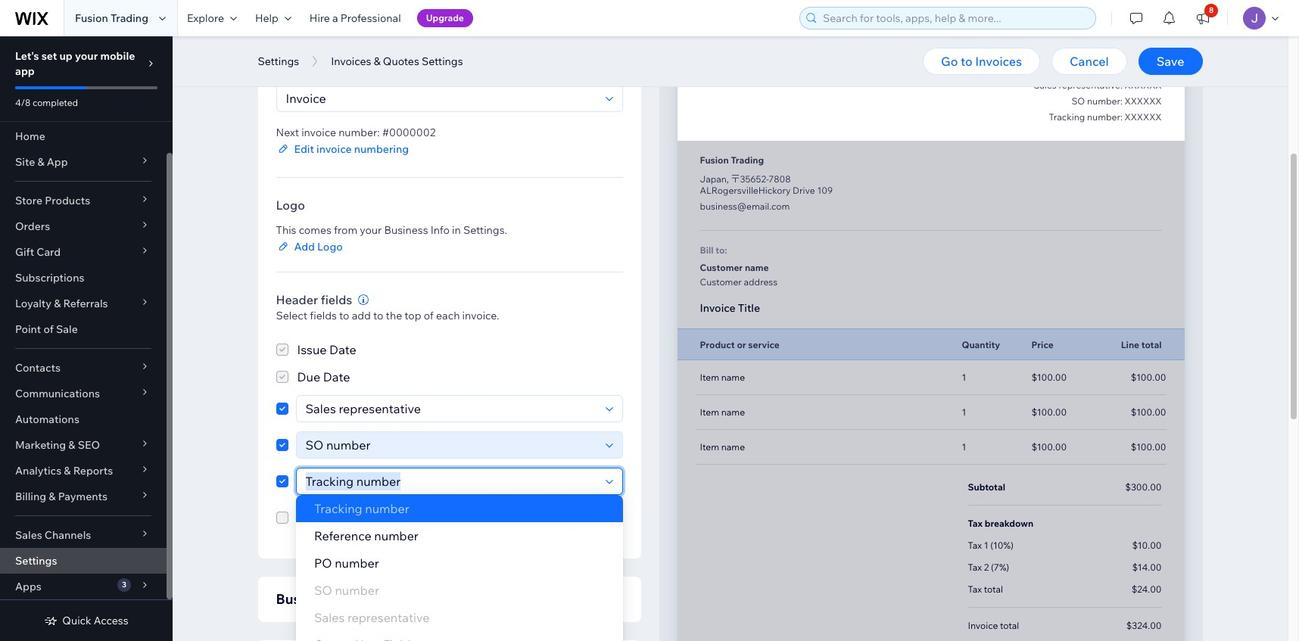 Task type: describe. For each thing, give the bounding box(es) containing it.
loyalty & referrals button
[[0, 291, 167, 317]]

quick access
[[62, 614, 128, 628]]

tax total
[[968, 584, 1003, 595]]

marketing & seo button
[[0, 432, 167, 458]]

po number
[[314, 556, 379, 571]]

sale
[[56, 323, 78, 336]]

app
[[47, 155, 68, 169]]

& for invoices
[[374, 55, 381, 68]]

payments
[[58, 490, 107, 504]]

0 vertical spatial logo
[[276, 198, 305, 213]]

fields for header
[[321, 292, 352, 307]]

mobile
[[100, 49, 135, 63]]

access
[[94, 614, 128, 628]]

1 customer from the top
[[700, 262, 743, 273]]

3 xxxxxx from the top
[[1125, 111, 1162, 123]]

loyalty & referrals
[[15, 297, 108, 310]]

edit invoice numbering button
[[276, 142, 436, 157]]

line total
[[1121, 339, 1162, 350]]

invoice for next
[[301, 126, 336, 139]]

document
[[276, 55, 336, 70]]

seo
[[78, 438, 100, 452]]

due
[[1064, 64, 1081, 75]]

products
[[45, 194, 90, 207]]

site
[[15, 155, 35, 169]]

1 horizontal spatial of
[[424, 309, 434, 323]]

invoice.
[[462, 309, 499, 323]]

gift card button
[[0, 239, 167, 265]]

quantity
[[962, 339, 1001, 350]]

invoices & quotes settings
[[331, 55, 463, 68]]

#0000002 issue date: dec 19, 2023 due date: dec 19, 2023 sales representative: xxxxxx so number: xxxxxx tracking number: xxxxxx
[[1034, 30, 1162, 123]]

settings.
[[463, 223, 507, 237]]

address
[[744, 276, 778, 288]]

info
[[337, 591, 362, 608]]

7808
[[769, 173, 791, 185]]

analytics & reports
[[15, 464, 113, 478]]

list box containing reference number
[[296, 495, 623, 632]]

0 horizontal spatial invoices
[[331, 55, 371, 68]]

this
[[276, 223, 296, 237]]

1 date: from the top
[[1084, 48, 1106, 59]]

store
[[15, 194, 42, 207]]

completed
[[33, 97, 78, 108]]

1 horizontal spatial invoices
[[975, 54, 1022, 69]]

fusion for fusion trading japan, 〒35652-7808 alrogersvillehickory drive 109 business@email.com
[[700, 154, 729, 166]]

0 horizontal spatial business
[[276, 591, 334, 608]]

japan,
[[700, 173, 729, 185]]

save
[[1157, 54, 1185, 69]]

home link
[[0, 123, 167, 149]]

card
[[37, 245, 61, 259]]

go to invoices
[[941, 54, 1022, 69]]

billing & payments button
[[0, 484, 167, 510]]

number for reference number
[[374, 529, 419, 544]]

billing
[[15, 490, 46, 504]]

po
[[314, 556, 332, 571]]

total for line total
[[1142, 339, 1162, 350]]

to inside button
[[961, 54, 973, 69]]

1 choose a field field from the top
[[301, 396, 601, 422]]

trading for fusion trading
[[111, 11, 148, 25]]

let's
[[15, 49, 39, 63]]

& for site
[[37, 155, 44, 169]]

settings for "settings" 'link'
[[15, 554, 57, 568]]

1 19, from the top
[[1127, 48, 1139, 59]]

representative:
[[1059, 80, 1123, 91]]

point of sale link
[[0, 317, 167, 342]]

reports
[[73, 464, 113, 478]]

quotes
[[383, 55, 419, 68]]

sidebar element
[[0, 36, 173, 641]]

upgrade
[[426, 12, 464, 23]]

$14.00
[[1132, 562, 1162, 573]]

name inside bill to: customer name customer address
[[745, 262, 769, 273]]

settings inside button
[[422, 55, 463, 68]]

from
[[334, 223, 357, 237]]

invoice for invoice title
[[700, 301, 736, 315]]

3 choose a field field from the top
[[301, 469, 601, 494]]

0 horizontal spatial #0000002
[[382, 126, 436, 139]]

1 option from the top
[[296, 495, 623, 522]]

total for invoice total
[[1000, 620, 1019, 632]]

each
[[436, 309, 460, 323]]

(10%)
[[991, 540, 1014, 551]]

& for loyalty
[[54, 297, 61, 310]]

$24.00
[[1132, 584, 1162, 595]]

home
[[15, 129, 45, 143]]

2 customer from the top
[[700, 276, 742, 288]]

subscriptions link
[[0, 265, 167, 291]]

and
[[373, 55, 394, 70]]

0 vertical spatial number:
[[1087, 95, 1123, 107]]

#0000002 inside #0000002 issue date: dec 19, 2023 due date: dec 19, 2023 sales representative: xxxxxx so number: xxxxxx tracking number: xxxxxx
[[1109, 30, 1162, 43]]

this comes from your business info in settings.
[[276, 223, 507, 237]]

1 2023 from the top
[[1141, 48, 1162, 59]]

invoice for invoice total
[[968, 620, 998, 632]]

store products
[[15, 194, 90, 207]]

loyalty
[[15, 297, 51, 310]]

settings link
[[0, 548, 167, 574]]

site & app
[[15, 155, 68, 169]]

logo inside button
[[317, 240, 343, 254]]

(7%)
[[991, 562, 1010, 573]]

business info
[[276, 591, 362, 608]]

go
[[941, 54, 958, 69]]

numbering
[[354, 142, 409, 156]]

fusion trading
[[75, 11, 148, 25]]

8
[[1209, 5, 1214, 15]]

reference
[[314, 529, 372, 544]]

$10.00
[[1132, 540, 1162, 551]]

analytics
[[15, 464, 61, 478]]

reference number
[[314, 529, 419, 544]]

tax for tax breakdown
[[968, 518, 983, 529]]

quick access button
[[44, 614, 128, 628]]

hire
[[310, 11, 330, 25]]

3
[[122, 580, 126, 590]]

apps
[[15, 580, 41, 594]]



Task type: vqa. For each thing, say whether or not it's contained in the screenshot.
"or"
yes



Task type: locate. For each thing, give the bounding box(es) containing it.
2 item name from the top
[[700, 407, 745, 418]]

product or service
[[700, 339, 780, 350]]

add
[[294, 240, 315, 254]]

1 horizontal spatial settings
[[258, 55, 299, 68]]

sales inside 'popup button'
[[15, 529, 42, 542]]

0 vertical spatial total
[[1142, 339, 1162, 350]]

1 vertical spatial customer
[[700, 276, 742, 288]]

sales up tracking
[[1034, 80, 1057, 91]]

add
[[352, 309, 371, 323]]

& left quotes
[[374, 55, 381, 68]]

0 vertical spatial your
[[75, 49, 98, 63]]

help button
[[246, 0, 300, 36]]

settings inside button
[[258, 55, 299, 68]]

sales channels
[[15, 529, 91, 542]]

drive
[[793, 185, 815, 196]]

total right line
[[1142, 339, 1162, 350]]

1 vertical spatial invoice
[[317, 142, 352, 156]]

alrogersvillehickory
[[700, 185, 791, 196]]

0 vertical spatial invoice
[[301, 126, 336, 139]]

invoice inside 'button'
[[317, 142, 352, 156]]

settings
[[258, 55, 299, 68], [422, 55, 463, 68], [15, 554, 57, 568]]

xxxxxx
[[1125, 80, 1162, 91], [1125, 95, 1162, 107], [1125, 111, 1162, 123]]

2023
[[1141, 48, 1162, 59], [1141, 64, 1162, 75]]

your right up
[[75, 49, 98, 63]]

2 option from the top
[[296, 577, 623, 604]]

1 horizontal spatial to
[[373, 309, 383, 323]]

109
[[817, 185, 833, 196]]

logo up this
[[276, 198, 305, 213]]

1 item from the top
[[700, 372, 719, 383]]

0 vertical spatial customer
[[700, 262, 743, 273]]

settings right quotes
[[422, 55, 463, 68]]

fusion inside fusion trading japan, 〒35652-7808 alrogersvillehickory drive 109 business@email.com
[[700, 154, 729, 166]]

number for po number
[[335, 556, 379, 571]]

4/8 completed
[[15, 97, 78, 108]]

$324.00
[[1127, 620, 1162, 632]]

0 vertical spatial number
[[397, 55, 442, 70]]

& right loyalty
[[54, 297, 61, 310]]

4 choose a field field from the top
[[301, 505, 601, 531]]

title
[[738, 301, 760, 315]]

1 vertical spatial fusion
[[700, 154, 729, 166]]

tax for tax 2 (7%)
[[968, 562, 982, 573]]

2023 right 'cancel' button
[[1141, 48, 1162, 59]]

8 button
[[1187, 0, 1220, 36]]

automations link
[[0, 407, 167, 432]]

1 vertical spatial date:
[[1084, 64, 1106, 75]]

2023 right cancel
[[1141, 64, 1162, 75]]

option
[[296, 495, 623, 522], [296, 577, 623, 604], [296, 604, 623, 632]]

3 tax from the top
[[968, 562, 982, 573]]

& inside the billing & payments 'dropdown button'
[[49, 490, 56, 504]]

settings up apps
[[15, 554, 57, 568]]

tax 2 (7%)
[[968, 562, 1010, 573]]

settings for "settings" button
[[258, 55, 299, 68]]

0 horizontal spatial settings
[[15, 554, 57, 568]]

0 vertical spatial #0000002
[[1109, 30, 1162, 43]]

number down reference number on the bottom of the page
[[335, 556, 379, 571]]

your
[[75, 49, 98, 63], [360, 223, 382, 237]]

contacts button
[[0, 355, 167, 381]]

Search for tools, apps, help & more... field
[[819, 8, 1091, 29]]

2 2023 from the top
[[1141, 64, 1162, 75]]

$300.00
[[1125, 482, 1162, 493]]

2 vertical spatial total
[[1000, 620, 1019, 632]]

1 xxxxxx from the top
[[1125, 80, 1162, 91]]

2 vertical spatial number
[[335, 556, 379, 571]]

1 horizontal spatial logo
[[317, 240, 343, 254]]

& for marketing
[[68, 438, 75, 452]]

help
[[255, 11, 279, 25]]

select fields to add to the top of each invoice.
[[276, 309, 499, 323]]

& right site
[[37, 155, 44, 169]]

1 vertical spatial total
[[984, 584, 1003, 595]]

2 horizontal spatial settings
[[422, 55, 463, 68]]

item
[[700, 372, 719, 383], [700, 407, 719, 418], [700, 441, 719, 453]]

fusion trading japan, 〒35652-7808 alrogersvillehickory drive 109 business@email.com
[[700, 154, 833, 212]]

None checkbox
[[276, 395, 288, 423], [276, 432, 288, 459], [276, 395, 288, 423], [276, 432, 288, 459]]

0 vertical spatial 2023
[[1141, 48, 1162, 59]]

1 vertical spatial 2023
[[1141, 64, 1162, 75]]

date:
[[1084, 48, 1106, 59], [1084, 64, 1106, 75]]

or
[[737, 339, 746, 350]]

communications
[[15, 387, 100, 401]]

marketing & seo
[[15, 438, 100, 452]]

1 vertical spatial your
[[360, 223, 382, 237]]

2 choose a field field from the top
[[301, 432, 601, 458]]

tax down tax 2 (7%)
[[968, 584, 982, 595]]

0 vertical spatial invoice
[[700, 301, 736, 315]]

upgrade button
[[417, 9, 473, 27]]

2 date: from the top
[[1084, 64, 1106, 75]]

& inside the "loyalty & referrals" popup button
[[54, 297, 61, 310]]

hire a professional
[[310, 11, 401, 25]]

to
[[961, 54, 973, 69], [339, 309, 349, 323], [373, 309, 383, 323]]

0 horizontal spatial logo
[[276, 198, 305, 213]]

number right and
[[397, 55, 442, 70]]

invoices & quotes settings button
[[323, 50, 471, 73]]

None field
[[281, 86, 601, 111]]

settings down help button
[[258, 55, 299, 68]]

1 vertical spatial dec
[[1108, 64, 1125, 75]]

invoice down tax total
[[968, 620, 998, 632]]

invoice for edit
[[317, 142, 352, 156]]

& left seo
[[68, 438, 75, 452]]

contacts
[[15, 361, 61, 375]]

1 vertical spatial invoice
[[968, 620, 998, 632]]

invoice down next invoice number: #0000002
[[317, 142, 352, 156]]

number:
[[1087, 95, 1123, 107], [1087, 111, 1123, 123], [339, 126, 380, 139]]

2 tax from the top
[[968, 540, 982, 551]]

0 vertical spatial sales
[[1034, 80, 1057, 91]]

1 horizontal spatial business
[[384, 223, 428, 237]]

of
[[424, 309, 434, 323], [44, 323, 54, 336]]

settings inside 'link'
[[15, 554, 57, 568]]

add logo
[[294, 240, 343, 254]]

trading inside fusion trading japan, 〒35652-7808 alrogersvillehickory drive 109 business@email.com
[[731, 154, 764, 166]]

1 item name from the top
[[700, 372, 745, 383]]

total down tax 2 (7%)
[[984, 584, 1003, 595]]

to right go
[[961, 54, 973, 69]]

1 horizontal spatial invoice
[[968, 620, 998, 632]]

list box
[[296, 495, 623, 632]]

referrals
[[63, 297, 108, 310]]

your right from
[[360, 223, 382, 237]]

19,
[[1127, 48, 1139, 59], [1127, 64, 1139, 75]]

fusion for fusion trading
[[75, 11, 108, 25]]

1 vertical spatial business
[[276, 591, 334, 608]]

product
[[700, 339, 735, 350]]

0 vertical spatial fields
[[321, 292, 352, 307]]

top
[[405, 309, 421, 323]]

select
[[276, 309, 308, 323]]

& inside site & app popup button
[[37, 155, 44, 169]]

1 vertical spatial trading
[[731, 154, 764, 166]]

fields for select
[[310, 309, 337, 323]]

orders button
[[0, 214, 167, 239]]

2 item from the top
[[700, 407, 719, 418]]

trading for fusion trading japan, 〒35652-7808 alrogersvillehickory drive 109 business@email.com
[[731, 154, 764, 166]]

0 vertical spatial xxxxxx
[[1125, 80, 1162, 91]]

1 vertical spatial #0000002
[[382, 126, 436, 139]]

0 vertical spatial item
[[700, 372, 719, 383]]

3 item from the top
[[700, 441, 719, 453]]

#0000002 up save button
[[1109, 30, 1162, 43]]

1 horizontal spatial #0000002
[[1109, 30, 1162, 43]]

0 horizontal spatial sales
[[15, 529, 42, 542]]

fields down header fields
[[310, 309, 337, 323]]

price
[[1032, 339, 1054, 350]]

& inside 'marketing & seo' popup button
[[68, 438, 75, 452]]

1 horizontal spatial sales
[[1034, 80, 1057, 91]]

& for analytics
[[64, 464, 71, 478]]

trading
[[111, 11, 148, 25], [731, 154, 764, 166]]

edit
[[294, 142, 314, 156]]

1 vertical spatial logo
[[317, 240, 343, 254]]

2 19, from the top
[[1127, 64, 1139, 75]]

fusion up japan,
[[700, 154, 729, 166]]

sales channels button
[[0, 522, 167, 548]]

& for billing
[[49, 490, 56, 504]]

your inside let's set up your mobile app
[[75, 49, 98, 63]]

1 vertical spatial xxxxxx
[[1125, 95, 1162, 107]]

2 horizontal spatial to
[[961, 54, 973, 69]]

3 item name from the top
[[700, 441, 745, 453]]

invoice left title
[[700, 301, 736, 315]]

tax up tax 1 (10%)
[[968, 518, 983, 529]]

0 vertical spatial fusion
[[75, 11, 108, 25]]

0 horizontal spatial invoice
[[700, 301, 736, 315]]

#0000002 up numbering
[[382, 126, 436, 139]]

to left add
[[339, 309, 349, 323]]

total
[[1142, 339, 1162, 350], [984, 584, 1003, 595], [1000, 620, 1019, 632]]

name
[[338, 55, 370, 70], [745, 262, 769, 273], [721, 372, 745, 383], [721, 407, 745, 418], [721, 441, 745, 453]]

invoice up edit
[[301, 126, 336, 139]]

date: up representative:
[[1084, 64, 1106, 75]]

invoice
[[301, 126, 336, 139], [317, 142, 352, 156]]

sales down billing
[[15, 529, 42, 542]]

0 horizontal spatial of
[[44, 323, 54, 336]]

1 dec from the top
[[1108, 48, 1125, 59]]

2 vertical spatial xxxxxx
[[1125, 111, 1162, 123]]

your for mobile
[[75, 49, 98, 63]]

Choose a field field
[[301, 396, 601, 422], [301, 432, 601, 458], [301, 469, 601, 494], [301, 505, 601, 531]]

1 horizontal spatial your
[[360, 223, 382, 237]]

1 vertical spatial 19,
[[1127, 64, 1139, 75]]

fields up add
[[321, 292, 352, 307]]

let's set up your mobile app
[[15, 49, 135, 78]]

invoices right go
[[975, 54, 1022, 69]]

cancel button
[[1052, 48, 1127, 75]]

fusion up mobile at top
[[75, 11, 108, 25]]

0 vertical spatial business
[[384, 223, 428, 237]]

dec
[[1108, 48, 1125, 59], [1108, 64, 1125, 75]]

1 horizontal spatial fusion
[[700, 154, 729, 166]]

1 vertical spatial number:
[[1087, 111, 1123, 123]]

number right reference at the bottom left
[[374, 529, 419, 544]]

tax up tax 2 (7%)
[[968, 540, 982, 551]]

1
[[962, 372, 966, 383], [962, 407, 966, 418], [962, 441, 966, 453], [984, 540, 989, 551]]

tracking
[[1049, 111, 1085, 123]]

point of sale
[[15, 323, 78, 336]]

invoices left and
[[331, 55, 371, 68]]

#0000002
[[1109, 30, 1162, 43], [382, 126, 436, 139]]

next
[[276, 126, 299, 139]]

total down tax total
[[1000, 620, 1019, 632]]

customer up invoice title
[[700, 276, 742, 288]]

0 vertical spatial dec
[[1108, 48, 1125, 59]]

set
[[41, 49, 57, 63]]

& right billing
[[49, 490, 56, 504]]

2
[[984, 562, 989, 573]]

tax
[[968, 518, 983, 529], [968, 540, 982, 551], [968, 562, 982, 573], [968, 584, 982, 595]]

tax for tax 1 (10%)
[[968, 540, 982, 551]]

to:
[[716, 245, 727, 256]]

total for tax total
[[984, 584, 1003, 595]]

1 vertical spatial sales
[[15, 529, 42, 542]]

1 vertical spatial item
[[700, 407, 719, 418]]

& inside invoices & quotes settings button
[[374, 55, 381, 68]]

1 vertical spatial item name
[[700, 407, 745, 418]]

tax left 2
[[968, 562, 982, 573]]

4 tax from the top
[[968, 584, 982, 595]]

of left sale
[[44, 323, 54, 336]]

point
[[15, 323, 41, 336]]

business up add logo button
[[384, 223, 428, 237]]

invoice title
[[700, 301, 760, 315]]

0 vertical spatial 19,
[[1127, 48, 1139, 59]]

2 vertical spatial number:
[[339, 126, 380, 139]]

0 vertical spatial item name
[[700, 372, 745, 383]]

professional
[[341, 11, 401, 25]]

logo down comes
[[317, 240, 343, 254]]

app
[[15, 64, 35, 78]]

0 horizontal spatial your
[[75, 49, 98, 63]]

& inside analytics & reports dropdown button
[[64, 464, 71, 478]]

0 horizontal spatial fusion
[[75, 11, 108, 25]]

sales
[[1034, 80, 1057, 91], [15, 529, 42, 542]]

1 vertical spatial number
[[374, 529, 419, 544]]

& left reports
[[64, 464, 71, 478]]

0 horizontal spatial to
[[339, 309, 349, 323]]

trading up mobile at top
[[111, 11, 148, 25]]

the
[[386, 309, 402, 323]]

2 dec from the top
[[1108, 64, 1125, 75]]

3 option from the top
[[296, 604, 623, 632]]

automations
[[15, 413, 79, 426]]

0 vertical spatial date:
[[1084, 48, 1106, 59]]

to left the
[[373, 309, 383, 323]]

2 vertical spatial item
[[700, 441, 719, 453]]

bill to: customer name customer address
[[700, 245, 778, 288]]

go to invoices button
[[923, 48, 1040, 75]]

1 vertical spatial fields
[[310, 309, 337, 323]]

0 horizontal spatial trading
[[111, 11, 148, 25]]

0 vertical spatial trading
[[111, 11, 148, 25]]

date: right the issue
[[1084, 48, 1106, 59]]

sales inside #0000002 issue date: dec 19, 2023 due date: dec 19, 2023 sales representative: xxxxxx so number: xxxxxx tracking number: xxxxxx
[[1034, 80, 1057, 91]]

issue
[[1059, 48, 1081, 59]]

$100.00
[[1032, 372, 1067, 383], [1131, 372, 1166, 383], [1032, 407, 1067, 418], [1131, 407, 1166, 418], [1032, 441, 1067, 453], [1131, 441, 1166, 453]]

trading up 〒35652-
[[731, 154, 764, 166]]

header
[[276, 292, 318, 307]]

None checkbox
[[276, 341, 356, 359], [276, 368, 350, 386], [276, 468, 288, 495], [276, 504, 288, 532], [276, 341, 356, 359], [276, 368, 350, 386], [276, 468, 288, 495], [276, 504, 288, 532]]

customer down to:
[[700, 262, 743, 273]]

2 vertical spatial item name
[[700, 441, 745, 453]]

analytics & reports button
[[0, 458, 167, 484]]

invoice total
[[968, 620, 1019, 632]]

1 tax from the top
[[968, 518, 983, 529]]

of right top
[[424, 309, 434, 323]]

of inside sidebar element
[[44, 323, 54, 336]]

next invoice number: #0000002
[[276, 126, 436, 139]]

business down po
[[276, 591, 334, 608]]

channels
[[45, 529, 91, 542]]

4/8
[[15, 97, 30, 108]]

tax for tax total
[[968, 584, 982, 595]]

your for business
[[360, 223, 382, 237]]

1 horizontal spatial trading
[[731, 154, 764, 166]]

2 xxxxxx from the top
[[1125, 95, 1162, 107]]



